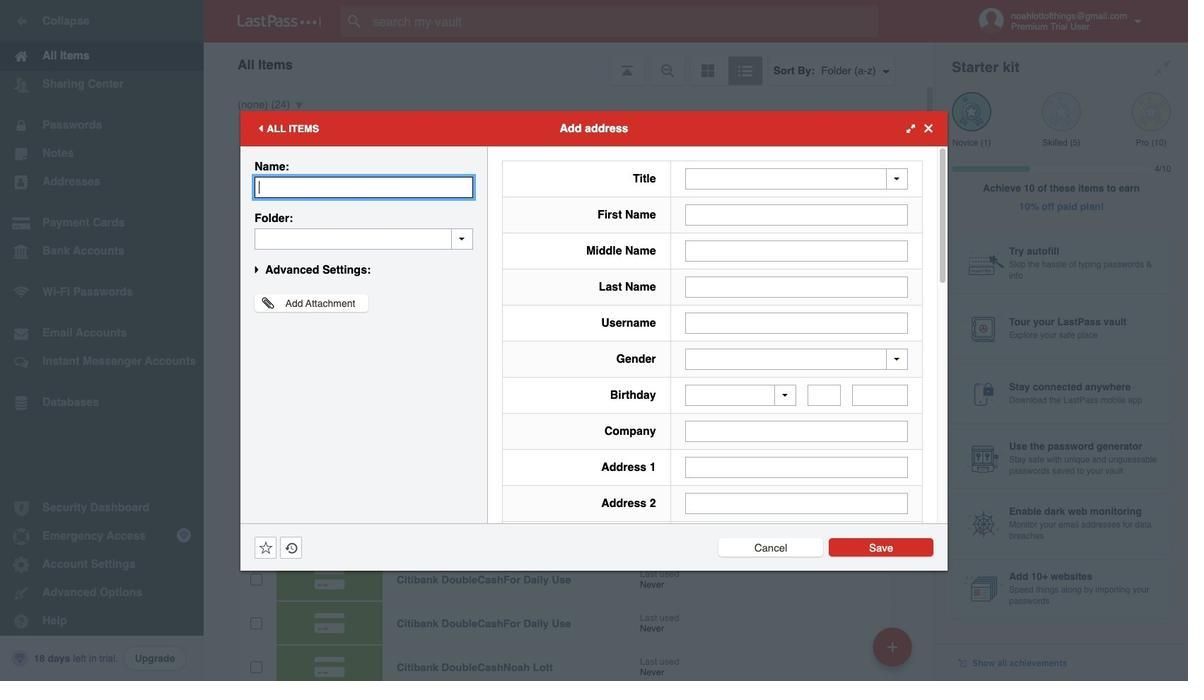 Task type: locate. For each thing, give the bounding box(es) containing it.
new item image
[[888, 642, 898, 652]]

lastpass image
[[238, 15, 321, 28]]

None text field
[[255, 176, 473, 198], [255, 228, 473, 249], [685, 240, 908, 261], [853, 385, 908, 406], [685, 457, 908, 478], [255, 176, 473, 198], [255, 228, 473, 249], [685, 240, 908, 261], [853, 385, 908, 406], [685, 457, 908, 478]]

vault options navigation
[[204, 42, 935, 85]]

None text field
[[685, 204, 908, 225], [685, 276, 908, 297], [685, 312, 908, 334], [808, 385, 841, 406], [685, 421, 908, 442], [685, 493, 908, 514], [685, 204, 908, 225], [685, 276, 908, 297], [685, 312, 908, 334], [808, 385, 841, 406], [685, 421, 908, 442], [685, 493, 908, 514]]

Search search field
[[341, 6, 906, 37]]

dialog
[[241, 111, 948, 681]]



Task type: vqa. For each thing, say whether or not it's contained in the screenshot.
the new item element
no



Task type: describe. For each thing, give the bounding box(es) containing it.
main navigation navigation
[[0, 0, 204, 681]]

search my vault text field
[[341, 6, 906, 37]]

new item navigation
[[868, 623, 921, 681]]



